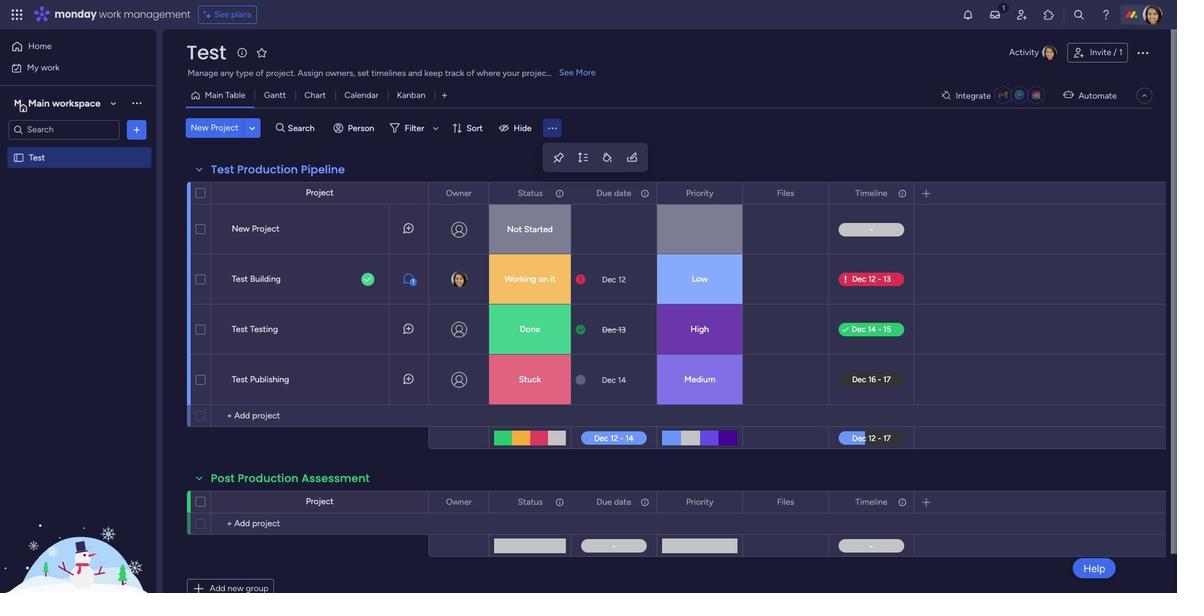 Task type: describe. For each thing, give the bounding box(es) containing it.
help button
[[1074, 559, 1116, 579]]

2 + add project text field from the top
[[217, 517, 423, 532]]

plans
[[231, 9, 252, 20]]

where
[[477, 68, 501, 79]]

assign
[[298, 68, 323, 79]]

calendar button
[[335, 86, 388, 106]]

priority for first priority field
[[686, 188, 714, 198]]

set
[[358, 68, 369, 79]]

select product image
[[11, 9, 23, 21]]

type
[[236, 68, 254, 79]]

new inside "new project" button
[[191, 123, 209, 133]]

kanban
[[397, 90, 426, 101]]

see plans button
[[198, 6, 257, 24]]

filter
[[405, 123, 424, 133]]

test list box
[[0, 145, 156, 334]]

12
[[619, 275, 626, 284]]

calendar
[[345, 90, 379, 101]]

filter button
[[385, 118, 443, 138]]

lottie animation element
[[0, 470, 156, 594]]

files for first files field from the bottom of the page
[[777, 497, 795, 508]]

done
[[520, 325, 540, 335]]

medium
[[685, 375, 716, 385]]

monday work management
[[55, 7, 191, 21]]

dapulse checkmark sign image
[[843, 323, 849, 338]]

invite / 1 button
[[1068, 43, 1129, 63]]

see for see plans
[[215, 9, 229, 20]]

test inside list box
[[29, 152, 45, 163]]

not started
[[507, 225, 553, 235]]

kanban button
[[388, 86, 435, 106]]

project.
[[266, 68, 296, 79]]

invite members image
[[1016, 9, 1029, 21]]

gantt button
[[255, 86, 295, 106]]

test publishing
[[232, 375, 289, 385]]

test up manage
[[186, 39, 226, 66]]

project inside button
[[211, 123, 239, 133]]

it
[[551, 274, 556, 285]]

Post Production Assessment field
[[208, 471, 373, 487]]

1 due date field from the top
[[594, 187, 635, 200]]

my
[[27, 62, 39, 73]]

invite
[[1091, 47, 1112, 58]]

high
[[691, 325, 709, 335]]

publishing
[[250, 375, 289, 385]]

v2 done deadline image
[[576, 324, 586, 336]]

not
[[507, 225, 522, 235]]

and
[[408, 68, 423, 79]]

menu image
[[547, 122, 559, 134]]

test for test production pipeline
[[211, 162, 234, 177]]

dec for done
[[602, 325, 617, 335]]

chart button
[[295, 86, 335, 106]]

due date for first due date field from the bottom
[[597, 497, 632, 508]]

Test Production Pipeline field
[[208, 162, 348, 178]]

project down the pipeline at top left
[[306, 188, 334, 198]]

see more
[[559, 67, 596, 78]]

help
[[1084, 563, 1106, 575]]

priority for second priority field from the top
[[686, 497, 714, 508]]

management
[[124, 7, 191, 21]]

2 priority field from the top
[[683, 496, 717, 509]]

status for 2nd status field from the bottom of the page
[[518, 188, 543, 198]]

more
[[576, 67, 596, 78]]

assessment
[[302, 471, 370, 486]]

angle down image
[[249, 124, 255, 133]]

new project inside button
[[191, 123, 239, 133]]

2 vertical spatial dec
[[602, 376, 616, 385]]

your
[[503, 68, 520, 79]]

stands.
[[552, 68, 579, 79]]

2 owner from the top
[[446, 497, 472, 508]]

person
[[348, 123, 374, 133]]

manage any type of project. assign owners, set timelines and keep track of where your project stands.
[[188, 68, 579, 79]]

production for post
[[238, 471, 299, 486]]

my work button
[[7, 58, 132, 78]]

working
[[505, 274, 537, 285]]

1 vertical spatial new project
[[232, 224, 280, 234]]

1 owner from the top
[[446, 188, 472, 198]]

column information image for second status field
[[555, 498, 565, 508]]

james peterson image
[[1143, 5, 1163, 25]]

my work
[[27, 62, 60, 73]]

see for see more
[[559, 67, 574, 78]]

v2 overdue deadline image
[[576, 274, 586, 286]]

project
[[522, 68, 550, 79]]

test testing
[[232, 325, 278, 335]]

2 owner field from the top
[[443, 496, 475, 509]]

chart
[[305, 90, 326, 101]]

testing
[[250, 325, 278, 335]]

add view image
[[442, 91, 447, 100]]

1 button
[[389, 255, 429, 305]]

1 priority field from the top
[[683, 187, 717, 200]]

home button
[[7, 37, 132, 56]]

test production pipeline
[[211, 162, 345, 177]]

lottie animation image
[[0, 470, 156, 594]]

timelines
[[372, 68, 406, 79]]

column information image for 2nd status field from the bottom of the page
[[555, 189, 565, 198]]

activity
[[1010, 47, 1040, 58]]

dapulse integrations image
[[942, 91, 951, 100]]

2 files field from the top
[[774, 496, 798, 509]]

show board description image
[[235, 47, 250, 59]]

main table button
[[186, 86, 255, 106]]

status for second status field
[[518, 497, 543, 508]]

1 vertical spatial 1
[[412, 278, 415, 286]]

/
[[1114, 47, 1118, 58]]

due date for second due date field from the bottom
[[597, 188, 632, 198]]



Task type: vqa. For each thing, say whether or not it's contained in the screenshot.
the Integrate
yes



Task type: locate. For each thing, give the bounding box(es) containing it.
dec left 14
[[602, 376, 616, 385]]

main table
[[205, 90, 246, 101]]

keep
[[425, 68, 443, 79]]

person button
[[329, 118, 382, 138]]

sort
[[467, 123, 483, 133]]

invite / 1
[[1091, 47, 1123, 58]]

1 due date from the top
[[597, 188, 632, 198]]

0 vertical spatial files
[[777, 188, 795, 198]]

files for first files field from the top of the page
[[777, 188, 795, 198]]

production down v2 search icon
[[237, 162, 298, 177]]

1 files field from the top
[[774, 187, 798, 200]]

0 vertical spatial dec
[[602, 275, 617, 284]]

1 vertical spatial priority field
[[683, 496, 717, 509]]

post production assessment
[[211, 471, 370, 486]]

due
[[597, 188, 612, 198], [597, 497, 612, 508]]

1 status from the top
[[518, 188, 543, 198]]

new project up test building
[[232, 224, 280, 234]]

1 vertical spatial status
[[518, 497, 543, 508]]

0 vertical spatial date
[[614, 188, 632, 198]]

Status field
[[515, 187, 546, 200], [515, 496, 546, 509]]

dec left 12
[[602, 275, 617, 284]]

dec 13
[[602, 325, 626, 335]]

main for main table
[[205, 90, 223, 101]]

1 vertical spatial priority
[[686, 497, 714, 508]]

home
[[28, 41, 52, 52]]

0 vertical spatial + add project text field
[[217, 409, 423, 424]]

column information image for first due date field from the bottom
[[640, 498, 650, 508]]

building
[[250, 274, 281, 285]]

new up test building
[[232, 224, 250, 234]]

0 vertical spatial timeline
[[856, 188, 888, 198]]

1 vertical spatial dec
[[602, 325, 617, 335]]

1 vertical spatial due date field
[[594, 496, 635, 509]]

2 files from the top
[[777, 497, 795, 508]]

add to favorites image
[[256, 46, 268, 59]]

1 vertical spatial work
[[41, 62, 60, 73]]

column information image for due date
[[640, 189, 650, 198]]

0 horizontal spatial of
[[256, 68, 264, 79]]

see more link
[[558, 67, 597, 79]]

Test field
[[183, 39, 229, 66]]

2 due date from the top
[[597, 497, 632, 508]]

workspace selection element
[[12, 96, 102, 112]]

due date
[[597, 188, 632, 198], [597, 497, 632, 508]]

dec
[[602, 275, 617, 284], [602, 325, 617, 335], [602, 376, 616, 385]]

1 horizontal spatial work
[[99, 7, 121, 21]]

0 vertical spatial 1
[[1120, 47, 1123, 58]]

gantt
[[264, 90, 286, 101]]

priority
[[686, 188, 714, 198], [686, 497, 714, 508]]

Files field
[[774, 187, 798, 200], [774, 496, 798, 509]]

0 vertical spatial owner
[[446, 188, 472, 198]]

owner
[[446, 188, 472, 198], [446, 497, 472, 508]]

main for main workspace
[[28, 97, 50, 109]]

work for my
[[41, 62, 60, 73]]

0 vertical spatial priority field
[[683, 187, 717, 200]]

test for test testing
[[232, 325, 248, 335]]

stuck
[[519, 375, 541, 385]]

dec for working on it
[[602, 275, 617, 284]]

see
[[215, 9, 229, 20], [559, 67, 574, 78]]

Priority field
[[683, 187, 717, 200], [683, 496, 717, 509]]

owners,
[[326, 68, 355, 79]]

automate
[[1079, 90, 1118, 101]]

date
[[614, 188, 632, 198], [614, 497, 632, 508]]

2 of from the left
[[467, 68, 475, 79]]

column information image for 2nd timeline field from the top of the page
[[898, 498, 908, 508]]

main right workspace image
[[28, 97, 50, 109]]

apps image
[[1043, 9, 1056, 21]]

Owner field
[[443, 187, 475, 200], [443, 496, 475, 509]]

14
[[618, 376, 627, 385]]

workspace options image
[[131, 97, 143, 109]]

test left the publishing on the left bottom of the page
[[232, 375, 248, 385]]

1 image
[[999, 1, 1010, 14]]

work inside 'button'
[[41, 62, 60, 73]]

production inside post production assessment field
[[238, 471, 299, 486]]

1 owner field from the top
[[443, 187, 475, 200]]

on
[[539, 274, 548, 285]]

1 horizontal spatial of
[[467, 68, 475, 79]]

work right my
[[41, 62, 60, 73]]

new down main table button on the left
[[191, 123, 209, 133]]

0 vertical spatial due
[[597, 188, 612, 198]]

work right monday
[[99, 7, 121, 21]]

1 vertical spatial see
[[559, 67, 574, 78]]

production right post
[[238, 471, 299, 486]]

project
[[211, 123, 239, 133], [306, 188, 334, 198], [252, 224, 280, 234], [306, 497, 334, 507]]

test left testing
[[232, 325, 248, 335]]

track
[[445, 68, 465, 79]]

inbox image
[[989, 9, 1002, 21]]

1 + add project text field from the top
[[217, 409, 423, 424]]

test for test building
[[232, 274, 248, 285]]

working on it
[[505, 274, 556, 285]]

test left building at the left top
[[232, 274, 248, 285]]

autopilot image
[[1064, 87, 1074, 103]]

2 date from the top
[[614, 497, 632, 508]]

sort button
[[447, 118, 491, 138]]

options image
[[555, 183, 563, 204], [640, 183, 648, 204], [640, 492, 648, 513], [897, 492, 906, 513]]

timeline for 2nd timeline field from the top of the page
[[856, 497, 888, 508]]

1 column information image from the left
[[640, 189, 650, 198]]

work for monday
[[99, 7, 121, 21]]

activity button
[[1005, 43, 1063, 63]]

0 horizontal spatial main
[[28, 97, 50, 109]]

timeline for 2nd timeline field from the bottom
[[856, 188, 888, 198]]

see left "plans"
[[215, 9, 229, 20]]

see inside see plans button
[[215, 9, 229, 20]]

1 vertical spatial timeline
[[856, 497, 888, 508]]

column information image for timeline
[[898, 189, 908, 198]]

test for test publishing
[[232, 375, 248, 385]]

1 horizontal spatial column information image
[[898, 189, 908, 198]]

0 horizontal spatial work
[[41, 62, 60, 73]]

1 vertical spatial due
[[597, 497, 612, 508]]

low
[[692, 274, 708, 285]]

0 vertical spatial priority
[[686, 188, 714, 198]]

1 date from the top
[[614, 188, 632, 198]]

1 vertical spatial timeline field
[[853, 496, 891, 509]]

of right track
[[467, 68, 475, 79]]

1 status field from the top
[[515, 187, 546, 200]]

test right public board icon
[[29, 152, 45, 163]]

Search field
[[285, 120, 322, 137]]

main workspace
[[28, 97, 101, 109]]

dec 14
[[602, 376, 627, 385]]

1 vertical spatial + add project text field
[[217, 517, 423, 532]]

test inside field
[[211, 162, 234, 177]]

1 vertical spatial date
[[614, 497, 632, 508]]

1 due from the top
[[597, 188, 612, 198]]

help image
[[1100, 9, 1113, 21]]

see plans
[[215, 9, 252, 20]]

see left more
[[559, 67, 574, 78]]

production inside test production pipeline field
[[237, 162, 298, 177]]

2 due date field from the top
[[594, 496, 635, 509]]

0 vertical spatial status field
[[515, 187, 546, 200]]

new project down main table button on the left
[[191, 123, 239, 133]]

1 vertical spatial new
[[232, 224, 250, 234]]

0 horizontal spatial 1
[[412, 278, 415, 286]]

1 vertical spatial files
[[777, 497, 795, 508]]

public board image
[[13, 152, 25, 163]]

workspace
[[52, 97, 101, 109]]

main left table
[[205, 90, 223, 101]]

v2 search image
[[276, 121, 285, 135]]

0 horizontal spatial see
[[215, 9, 229, 20]]

new project
[[191, 123, 239, 133], [232, 224, 280, 234]]

production
[[237, 162, 298, 177], [238, 471, 299, 486]]

2 column information image from the left
[[898, 189, 908, 198]]

Search in workspace field
[[26, 123, 102, 137]]

project left angle down image
[[211, 123, 239, 133]]

project up building at the left top
[[252, 224, 280, 234]]

13
[[619, 325, 626, 335]]

0 vertical spatial production
[[237, 162, 298, 177]]

1 of from the left
[[256, 68, 264, 79]]

dec 12
[[602, 275, 626, 284]]

hide button
[[494, 118, 539, 138]]

search everything image
[[1073, 9, 1086, 21]]

Timeline field
[[853, 187, 891, 200], [853, 496, 891, 509]]

timeline
[[856, 188, 888, 198], [856, 497, 888, 508]]

2 priority from the top
[[686, 497, 714, 508]]

test
[[186, 39, 226, 66], [29, 152, 45, 163], [211, 162, 234, 177], [232, 274, 248, 285], [232, 325, 248, 335], [232, 375, 248, 385]]

0 horizontal spatial column information image
[[640, 189, 650, 198]]

files
[[777, 188, 795, 198], [777, 497, 795, 508]]

0 vertical spatial due date
[[597, 188, 632, 198]]

due for second due date field from the bottom
[[597, 188, 612, 198]]

column information image
[[555, 189, 565, 198], [555, 498, 565, 508], [640, 498, 650, 508], [898, 498, 908, 508]]

1 vertical spatial due date
[[597, 497, 632, 508]]

1 vertical spatial owner field
[[443, 496, 475, 509]]

0 vertical spatial new project
[[191, 123, 239, 133]]

2 timeline field from the top
[[853, 496, 891, 509]]

0 vertical spatial new
[[191, 123, 209, 133]]

test building
[[232, 274, 281, 285]]

project down assessment
[[306, 497, 334, 507]]

post
[[211, 471, 235, 486]]

1 timeline field from the top
[[853, 187, 891, 200]]

0 vertical spatial files field
[[774, 187, 798, 200]]

m
[[14, 98, 21, 108]]

collapse board header image
[[1140, 91, 1150, 101]]

2 status field from the top
[[515, 496, 546, 509]]

1 horizontal spatial main
[[205, 90, 223, 101]]

0 vertical spatial work
[[99, 7, 121, 21]]

2 timeline from the top
[[856, 497, 888, 508]]

+ Add project text field
[[217, 409, 423, 424], [217, 517, 423, 532]]

any
[[220, 68, 234, 79]]

status
[[518, 188, 543, 198], [518, 497, 543, 508]]

1 horizontal spatial 1
[[1120, 47, 1123, 58]]

manage
[[188, 68, 218, 79]]

table
[[225, 90, 246, 101]]

options image
[[1136, 45, 1151, 60], [131, 124, 143, 136], [472, 183, 480, 204], [726, 183, 734, 204], [897, 183, 906, 204], [472, 492, 480, 513], [555, 492, 563, 513]]

new
[[191, 123, 209, 133], [232, 224, 250, 234]]

workspace image
[[12, 97, 24, 110]]

main inside main table button
[[205, 90, 223, 101]]

monday
[[55, 7, 97, 21]]

0 vertical spatial see
[[215, 9, 229, 20]]

column information image
[[640, 189, 650, 198], [898, 189, 908, 198]]

2 status from the top
[[518, 497, 543, 508]]

due for first due date field from the bottom
[[597, 497, 612, 508]]

new project button
[[186, 118, 243, 138]]

1 horizontal spatial see
[[559, 67, 574, 78]]

1 vertical spatial owner
[[446, 497, 472, 508]]

test down "new project" button
[[211, 162, 234, 177]]

0 vertical spatial due date field
[[594, 187, 635, 200]]

notifications image
[[962, 9, 975, 21]]

1 timeline from the top
[[856, 188, 888, 198]]

main inside workspace selection element
[[28, 97, 50, 109]]

0 vertical spatial owner field
[[443, 187, 475, 200]]

pipeline
[[301, 162, 345, 177]]

1 horizontal spatial new
[[232, 224, 250, 234]]

main
[[205, 90, 223, 101], [28, 97, 50, 109]]

1 files from the top
[[777, 188, 795, 198]]

1 vertical spatial status field
[[515, 496, 546, 509]]

option
[[0, 147, 156, 149]]

0 vertical spatial timeline field
[[853, 187, 891, 200]]

0 horizontal spatial new
[[191, 123, 209, 133]]

2 due from the top
[[597, 497, 612, 508]]

of right type on the top left
[[256, 68, 264, 79]]

1
[[1120, 47, 1123, 58], [412, 278, 415, 286]]

arrow down image
[[429, 121, 443, 136]]

started
[[524, 225, 553, 235]]

see inside see more link
[[559, 67, 574, 78]]

1 priority from the top
[[686, 188, 714, 198]]

1 vertical spatial production
[[238, 471, 299, 486]]

hide
[[514, 123, 532, 133]]

Due date field
[[594, 187, 635, 200], [594, 496, 635, 509]]

1 vertical spatial files field
[[774, 496, 798, 509]]

production for test
[[237, 162, 298, 177]]

0 vertical spatial status
[[518, 188, 543, 198]]

dec left 13
[[602, 325, 617, 335]]

integrate
[[956, 90, 992, 101]]



